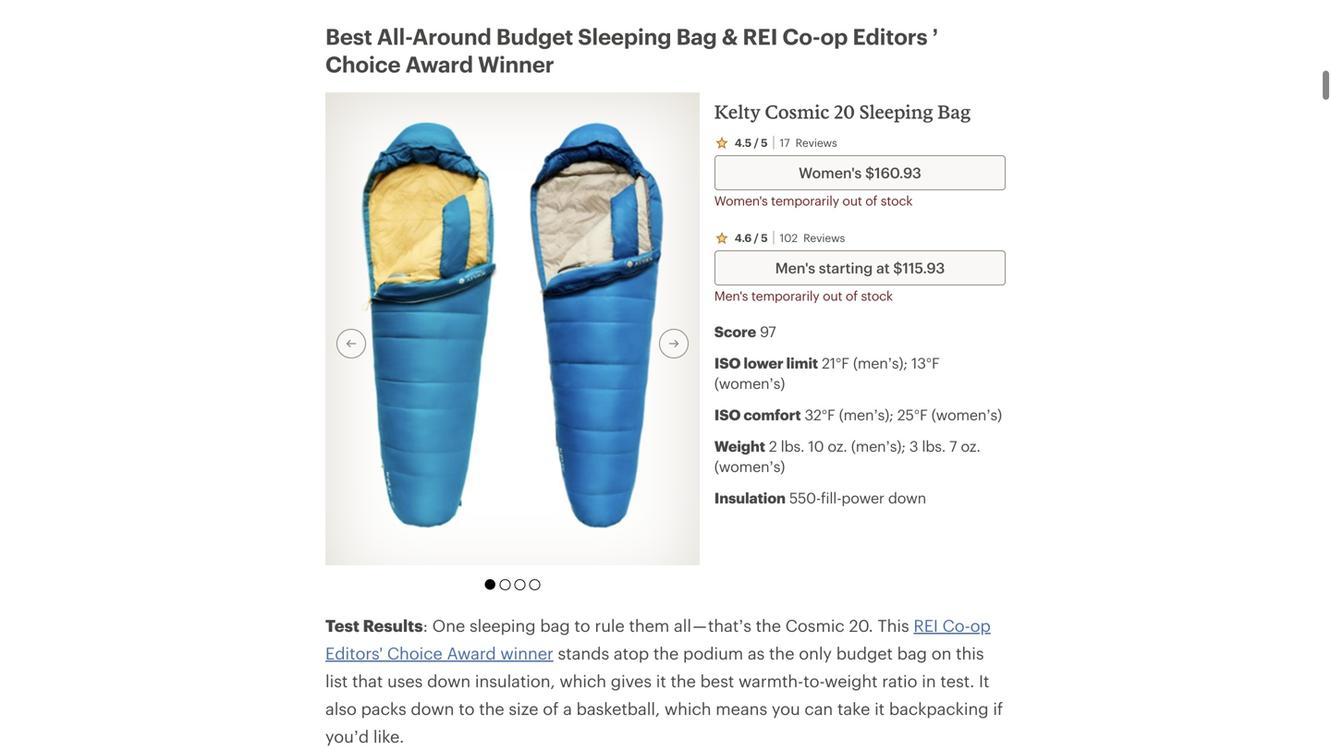Task type: describe. For each thing, give the bounding box(es) containing it.
102 reviews
[[780, 231, 846, 245]]

sleeping inside best all-around budget sleeping bag & rei co-op editors ' choice award winner
[[578, 23, 672, 49]]

1 vertical spatial sleeping
[[860, 101, 934, 123]]

97
[[760, 323, 777, 341]]

budget
[[496, 23, 574, 49]]

this
[[878, 617, 910, 636]]

men's temporarily out of stock
[[715, 289, 893, 304]]

best
[[326, 23, 372, 49]]

next image image
[[667, 337, 681, 352]]

17 reviews
[[780, 136, 838, 150]]

this
[[956, 644, 985, 664]]

op inside best all-around budget sleeping bag & rei co-op editors ' choice award winner
[[821, 23, 848, 49]]

insulation 550-fill-power down
[[715, 490, 927, 507]]

reviews for women's
[[796, 136, 838, 150]]

women's temporarily out of stock
[[715, 193, 913, 208]]

as
[[748, 644, 765, 664]]

rule
[[595, 617, 625, 636]]

0 vertical spatial it
[[656, 672, 667, 692]]

backpacking
[[890, 700, 989, 719]]

32°f
[[805, 407, 836, 424]]

21°f (men's); 13°f (women's)
[[715, 355, 940, 392]]

weight
[[715, 438, 766, 455]]

fill-
[[821, 490, 842, 507]]

0 vertical spatial bag
[[540, 617, 570, 636]]

men's starting at $115.93
[[776, 260, 945, 277]]

basketball,
[[577, 700, 660, 719]]

power
[[842, 490, 885, 507]]

budget
[[837, 644, 893, 664]]

all-
[[377, 23, 413, 49]]

size
[[509, 700, 539, 719]]

of inside stands atop the podium as the only budget bag on this list that uses down insulation, which gives it the best warmth-to-weight ratio in test. it also packs down to the size of a basketball, which means you can take it backpacking if you'd like.
[[543, 700, 559, 719]]

$115.93
[[894, 260, 945, 277]]

3
[[910, 438, 919, 455]]

limit
[[787, 355, 819, 372]]

test results : one sleeping bag to rule them all—that's the cosmic 20. this
[[326, 617, 914, 636]]

21°f
[[822, 355, 850, 372]]

of for starting
[[846, 289, 858, 304]]

4.5
[[735, 136, 752, 150]]

1 vertical spatial which
[[665, 700, 712, 719]]

1 vertical spatial down
[[427, 672, 471, 692]]

them
[[629, 617, 670, 636]]

:
[[423, 617, 428, 636]]

13°f
[[912, 355, 940, 372]]

it
[[979, 672, 990, 692]]

1 vertical spatial bag
[[938, 101, 971, 123]]

the down them
[[654, 644, 679, 664]]

winner
[[501, 644, 554, 664]]

iso for iso lower limit
[[715, 355, 741, 372]]

to-
[[804, 672, 825, 692]]

lower
[[744, 355, 784, 372]]

gives
[[611, 672, 652, 692]]

that
[[352, 672, 383, 692]]

$160.93
[[866, 164, 922, 181]]

choice inside rei co-op editors' choice award winner
[[387, 644, 443, 664]]

bag inside stands atop the podium as the only budget bag on this list that uses down insulation, which gives it the best warmth-to-weight ratio in test. it also packs down to the size of a basketball, which means you can take it backpacking if you'd like.
[[898, 644, 928, 664]]

102
[[780, 231, 798, 245]]

1 vertical spatial it
[[875, 700, 885, 719]]

one
[[432, 617, 465, 636]]

2 lbs. 10 oz. (men's); 3 lbs. 7 oz. (women's)
[[715, 438, 981, 476]]

test
[[326, 617, 360, 636]]

0 vertical spatial to
[[575, 617, 591, 636]]

results
[[363, 617, 423, 636]]

only
[[799, 644, 832, 664]]

7
[[950, 438, 958, 455]]

4.6
[[735, 231, 752, 245]]

take
[[838, 700, 871, 719]]

rei inside rei co-op editors' choice award winner
[[914, 617, 939, 636]]

in
[[922, 672, 937, 692]]

the up as
[[756, 617, 782, 636]]

iso comfort 32°f (men's); 25°f (women's)
[[715, 407, 1003, 424]]

editors
[[853, 23, 928, 49]]

starting
[[819, 260, 873, 277]]

0 vertical spatial down
[[889, 490, 927, 507]]

you'd
[[326, 728, 369, 747]]

award inside best all-around budget sleeping bag & rei co-op editors ' choice award winner
[[406, 51, 473, 77]]

(women's) inside the 21°f (men's); 13°f (women's)
[[715, 375, 785, 392]]

a
[[563, 700, 572, 719]]

men's for men's starting at $115.93
[[776, 260, 816, 277]]

rei co-op editors' choice award winner
[[326, 617, 991, 664]]

10
[[809, 438, 824, 455]]

&
[[722, 23, 738, 49]]

temporarily for women's $160.93
[[772, 193, 840, 208]]

on
[[932, 644, 952, 664]]

best all-around budget sleeping bag & rei co-op editors ' choice award winner
[[326, 23, 939, 77]]

women's for women's temporarily out of stock
[[715, 193, 768, 208]]

temporarily for men's starting at $115.93
[[752, 289, 820, 304]]

1 vertical spatial (women's)
[[932, 407, 1003, 424]]

20
[[834, 101, 855, 123]]



Task type: locate. For each thing, give the bounding box(es) containing it.
1 horizontal spatial lbs.
[[923, 438, 946, 455]]

of left "a"
[[543, 700, 559, 719]]

20.
[[849, 617, 874, 636]]

cosmic up 17 reviews
[[765, 101, 830, 123]]

1 horizontal spatial bag
[[938, 101, 971, 123]]

iso for iso comfort 32°f (men's); 25°f (women's)
[[715, 407, 741, 424]]

1 vertical spatial choice
[[387, 644, 443, 664]]

comfort
[[744, 407, 801, 424]]

uses
[[388, 672, 423, 692]]

women's $160.93 link
[[715, 156, 1006, 191]]

lbs.
[[781, 438, 805, 455], [923, 438, 946, 455]]

temporarily up 97
[[752, 289, 820, 304]]

warmth-
[[739, 672, 804, 692]]

0 vertical spatial men's
[[776, 260, 816, 277]]

insulation,
[[475, 672, 556, 692]]

lbs. right 2
[[781, 438, 805, 455]]

1 horizontal spatial oz.
[[961, 438, 981, 455]]

1 vertical spatial stock
[[862, 289, 893, 304]]

(women's) up 7
[[932, 407, 1003, 424]]

op
[[821, 23, 848, 49], [971, 617, 991, 636]]

award
[[406, 51, 473, 77], [447, 644, 496, 664]]

down right uses
[[427, 672, 471, 692]]

stock for $160.93
[[881, 193, 913, 208]]

0 horizontal spatial women's
[[715, 193, 768, 208]]

it
[[656, 672, 667, 692], [875, 700, 885, 719]]

stock down $160.93
[[881, 193, 913, 208]]

kelty cosmic 20 sleeping bag
[[715, 101, 971, 123]]

(men's); up 2 lbs. 10 oz. (men's); 3 lbs. 7 oz. (women's)
[[839, 407, 894, 424]]

0 horizontal spatial oz.
[[828, 438, 848, 455]]

packs
[[361, 700, 407, 719]]

0 vertical spatial temporarily
[[772, 193, 840, 208]]

men's up score
[[715, 289, 749, 304]]

1 vertical spatial of
[[846, 289, 858, 304]]

1 horizontal spatial men's
[[776, 260, 816, 277]]

women's
[[799, 164, 862, 181], [715, 193, 768, 208]]

0 horizontal spatial men's
[[715, 289, 749, 304]]

2 oz. from the left
[[961, 438, 981, 455]]

0 horizontal spatial it
[[656, 672, 667, 692]]

men's up men's temporarily out of stock
[[776, 260, 816, 277]]

choice up uses
[[387, 644, 443, 664]]

0 horizontal spatial co-
[[783, 23, 821, 49]]

weight
[[825, 672, 878, 692]]

0 vertical spatial award
[[406, 51, 473, 77]]

1 horizontal spatial it
[[875, 700, 885, 719]]

iso
[[715, 355, 741, 372], [715, 407, 741, 424]]

sleeping right "20"
[[860, 101, 934, 123]]

1 horizontal spatial op
[[971, 617, 991, 636]]

means
[[716, 700, 768, 719]]

previous image image
[[344, 337, 359, 352]]

co- inside best all-around budget sleeping bag & rei co-op editors ' choice award winner
[[783, 23, 821, 49]]

of for $160.93
[[866, 193, 878, 208]]

like.
[[374, 728, 404, 747]]

1 horizontal spatial rei
[[914, 617, 939, 636]]

(women's) inside 2 lbs. 10 oz. (men's); 3 lbs. 7 oz. (women's)
[[715, 458, 785, 476]]

reviews right the 17
[[796, 136, 838, 150]]

0 horizontal spatial of
[[543, 700, 559, 719]]

iso down score
[[715, 355, 741, 372]]

reviews right 102
[[804, 231, 846, 245]]

0 vertical spatial stock
[[881, 193, 913, 208]]

of
[[866, 193, 878, 208], [846, 289, 858, 304], [543, 700, 559, 719]]

0 vertical spatial cosmic
[[765, 101, 830, 123]]

op inside rei co-op editors' choice award winner
[[971, 617, 991, 636]]

co-
[[783, 23, 821, 49], [943, 617, 971, 636]]

cosmic 20 sleeping bag - women's image
[[361, 122, 500, 529]]

temporarily up 102 reviews
[[772, 193, 840, 208]]

co- up this on the right
[[943, 617, 971, 636]]

2
[[769, 438, 777, 455]]

stands
[[558, 644, 610, 664]]

2 horizontal spatial of
[[866, 193, 878, 208]]

at
[[877, 260, 890, 277]]

0 vertical spatial out
[[843, 193, 863, 208]]

op left editors
[[821, 23, 848, 49]]

it right the take
[[875, 700, 885, 719]]

cosmic up only
[[786, 617, 845, 636]]

to left size
[[459, 700, 475, 719]]

1 lbs. from the left
[[781, 438, 805, 455]]

0 vertical spatial rei
[[743, 23, 778, 49]]

1 vertical spatial cosmic
[[786, 617, 845, 636]]

0 vertical spatial which
[[560, 672, 607, 692]]

bag
[[677, 23, 717, 49], [938, 101, 971, 123]]

0 vertical spatial bag
[[677, 23, 717, 49]]

ratio
[[883, 672, 918, 692]]

0 vertical spatial iso
[[715, 355, 741, 372]]

1 horizontal spatial sleeping
[[860, 101, 934, 123]]

(men's); inside 2 lbs. 10 oz. (men's); 3 lbs. 7 oz. (women's)
[[852, 438, 906, 455]]

you
[[772, 700, 801, 719]]

rei right &
[[743, 23, 778, 49]]

award down around
[[406, 51, 473, 77]]

to left rule
[[575, 617, 591, 636]]

550-
[[790, 490, 821, 507]]

women's $160.93
[[799, 164, 922, 181]]

out down women's $160.93 link
[[843, 193, 863, 208]]

2 vertical spatial (men's);
[[852, 438, 906, 455]]

best
[[701, 672, 735, 692]]

sleeping
[[470, 617, 536, 636]]

0 horizontal spatial lbs.
[[781, 438, 805, 455]]

0 vertical spatial women's
[[799, 164, 862, 181]]

0 horizontal spatial bag
[[540, 617, 570, 636]]

out
[[843, 193, 863, 208], [823, 289, 843, 304]]

kelty
[[715, 101, 761, 123]]

'
[[933, 23, 939, 49]]

stock down at
[[862, 289, 893, 304]]

list
[[326, 672, 348, 692]]

lbs. left 7
[[923, 438, 946, 455]]

op up this on the right
[[971, 617, 991, 636]]

editors'
[[326, 644, 383, 664]]

cosmic 20 sleeping bag - men's image
[[529, 122, 664, 529]]

score 97
[[715, 323, 777, 341]]

1 vertical spatial co-
[[943, 617, 971, 636]]

(men's);
[[854, 355, 908, 372], [839, 407, 894, 424], [852, 438, 906, 455]]

0 vertical spatial of
[[866, 193, 878, 208]]

choice down best
[[326, 51, 401, 77]]

podium
[[684, 644, 744, 664]]

insulation
[[715, 490, 786, 507]]

1 vertical spatial out
[[823, 289, 843, 304]]

1 vertical spatial rei
[[914, 617, 939, 636]]

all—that's
[[674, 617, 752, 636]]

the
[[756, 617, 782, 636], [654, 644, 679, 664], [770, 644, 795, 664], [671, 672, 696, 692], [479, 700, 505, 719]]

men's for men's temporarily out of stock
[[715, 289, 749, 304]]

0 vertical spatial sleeping
[[578, 23, 672, 49]]

down right power
[[889, 490, 927, 507]]

rei inside best all-around budget sleeping bag & rei co-op editors ' choice award winner
[[743, 23, 778, 49]]

2 vertical spatial of
[[543, 700, 559, 719]]

which down best
[[665, 700, 712, 719]]

can
[[805, 700, 834, 719]]

1 vertical spatial temporarily
[[752, 289, 820, 304]]

1 horizontal spatial of
[[846, 289, 858, 304]]

score
[[715, 323, 757, 341]]

(women's) down "weight"
[[715, 458, 785, 476]]

reviews
[[796, 136, 838, 150], [804, 231, 846, 245]]

0 horizontal spatial op
[[821, 23, 848, 49]]

which down stands
[[560, 672, 607, 692]]

sleeping right budget
[[578, 23, 672, 49]]

women's up women's temporarily out of stock
[[799, 164, 862, 181]]

women's for women's $160.93
[[799, 164, 862, 181]]

0 horizontal spatial which
[[560, 672, 607, 692]]

2 iso from the top
[[715, 407, 741, 424]]

out for starting
[[823, 289, 843, 304]]

which
[[560, 672, 607, 692], [665, 700, 712, 719]]

2 vertical spatial down
[[411, 700, 455, 719]]

0 horizontal spatial sleeping
[[578, 23, 672, 49]]

25°f
[[898, 407, 928, 424]]

the left size
[[479, 700, 505, 719]]

bag inside best all-around budget sleeping bag & rei co-op editors ' choice award winner
[[677, 23, 717, 49]]

down
[[889, 490, 927, 507], [427, 672, 471, 692], [411, 700, 455, 719]]

of down women's $160.93 link
[[866, 193, 878, 208]]

0 horizontal spatial rei
[[743, 23, 778, 49]]

(men's); inside the 21°f (men's); 13°f (women's)
[[854, 355, 908, 372]]

to inside stands atop the podium as the only budget bag on this list that uses down insulation, which gives it the best warmth-to-weight ratio in test. it also packs down to the size of a basketball, which means you can take it backpacking if you'd like.
[[459, 700, 475, 719]]

1 oz. from the left
[[828, 438, 848, 455]]

1 vertical spatial award
[[447, 644, 496, 664]]

bag up winner
[[540, 617, 570, 636]]

sleeping
[[578, 23, 672, 49], [860, 101, 934, 123]]

(men's); left 3
[[852, 438, 906, 455]]

women's up 4.6
[[715, 193, 768, 208]]

(women's) down lower
[[715, 375, 785, 392]]

1 horizontal spatial co-
[[943, 617, 971, 636]]

also
[[326, 700, 357, 719]]

0 vertical spatial choice
[[326, 51, 401, 77]]

0 horizontal spatial bag
[[677, 23, 717, 49]]

1 vertical spatial reviews
[[804, 231, 846, 245]]

1 horizontal spatial to
[[575, 617, 591, 636]]

co- inside rei co-op editors' choice award winner
[[943, 617, 971, 636]]

bag left on
[[898, 644, 928, 664]]

image carousel region
[[326, 93, 700, 596]]

the left best
[[671, 672, 696, 692]]

of down starting
[[846, 289, 858, 304]]

2 vertical spatial (women's)
[[715, 458, 785, 476]]

0 vertical spatial op
[[821, 23, 848, 49]]

17
[[780, 136, 790, 150]]

men's
[[776, 260, 816, 277], [715, 289, 749, 304]]

1 iso from the top
[[715, 355, 741, 372]]

iso up "weight"
[[715, 407, 741, 424]]

(men's); right 21°f
[[854, 355, 908, 372]]

stock
[[881, 193, 913, 208], [862, 289, 893, 304]]

atop
[[614, 644, 649, 664]]

bag
[[540, 617, 570, 636], [898, 644, 928, 664]]

out for $160.93
[[843, 193, 863, 208]]

1 vertical spatial bag
[[898, 644, 928, 664]]

oz. right 7
[[961, 438, 981, 455]]

bag left &
[[677, 23, 717, 49]]

choice inside best all-around budget sleeping bag & rei co-op editors ' choice award winner
[[326, 51, 401, 77]]

1 horizontal spatial bag
[[898, 644, 928, 664]]

around
[[413, 23, 492, 49]]

stands atop the podium as the only budget bag on this list that uses down insulation, which gives it the best warmth-to-weight ratio in test. it also packs down to the size of a basketball, which means you can take it backpacking if you'd like.
[[326, 644, 1004, 747]]

0 horizontal spatial to
[[459, 700, 475, 719]]

down down uses
[[411, 700, 455, 719]]

award down one on the left bottom
[[447, 644, 496, 664]]

0 vertical spatial (men's);
[[854, 355, 908, 372]]

oz. right 10
[[828, 438, 848, 455]]

0 vertical spatial (women's)
[[715, 375, 785, 392]]

bag down '
[[938, 101, 971, 123]]

1 vertical spatial (men's);
[[839, 407, 894, 424]]

1 vertical spatial iso
[[715, 407, 741, 424]]

rei co-op editors' choice award winner link
[[326, 617, 991, 664]]

if
[[994, 700, 1004, 719]]

rei up on
[[914, 617, 939, 636]]

1 vertical spatial to
[[459, 700, 475, 719]]

award inside rei co-op editors' choice award winner
[[447, 644, 496, 664]]

out down starting
[[823, 289, 843, 304]]

0 vertical spatial reviews
[[796, 136, 838, 150]]

reviews for men's
[[804, 231, 846, 245]]

1 vertical spatial op
[[971, 617, 991, 636]]

test.
[[941, 672, 975, 692]]

co- right &
[[783, 23, 821, 49]]

men's starting at $115.93 link
[[715, 251, 1006, 286]]

1 horizontal spatial women's
[[799, 164, 862, 181]]

0 vertical spatial co-
[[783, 23, 821, 49]]

1 horizontal spatial which
[[665, 700, 712, 719]]

2 lbs. from the left
[[923, 438, 946, 455]]

winner
[[478, 51, 554, 77]]

1 vertical spatial women's
[[715, 193, 768, 208]]

1 vertical spatial men's
[[715, 289, 749, 304]]

it right gives
[[656, 672, 667, 692]]

the right as
[[770, 644, 795, 664]]

stock for starting
[[862, 289, 893, 304]]

cosmic
[[765, 101, 830, 123], [786, 617, 845, 636]]

iso lower limit
[[715, 355, 819, 372]]



Task type: vqa. For each thing, say whether or not it's contained in the screenshot.
Order total ELEMENT
no



